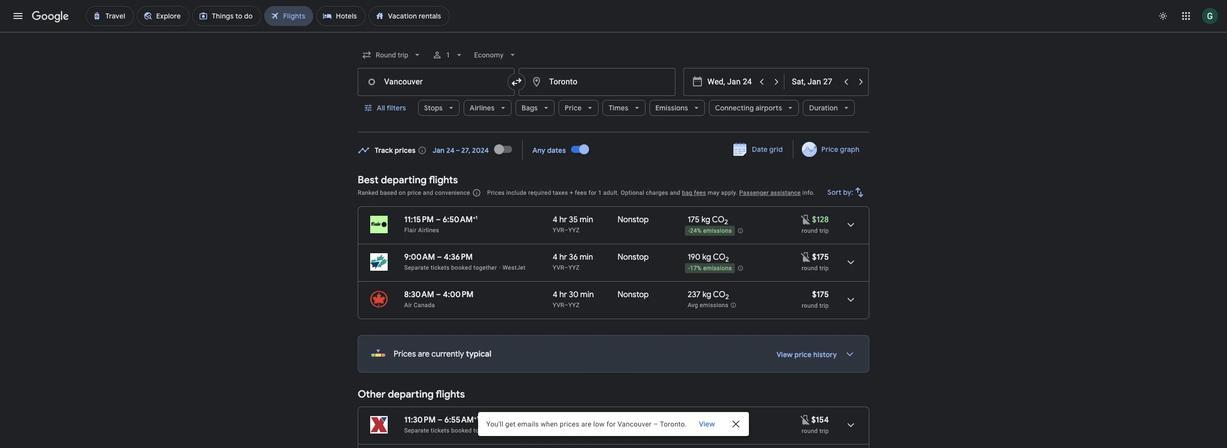 Task type: describe. For each thing, give the bounding box(es) containing it.
flights for best departing flights
[[429, 174, 458, 186]]

assistance
[[771, 189, 801, 196]]

Arrival time: 4:00 PM. text field
[[443, 290, 474, 300]]

connecting airports button
[[710, 96, 800, 120]]

airlines inside popup button
[[470, 103, 495, 112]]

yvr for 4 hr 35 min
[[553, 227, 565, 234]]

bag fees button
[[682, 189, 707, 196]]

nonstop for 4 hr 36 min
[[618, 252, 649, 262]]

co for 175
[[713, 215, 725, 225]]

-17% emissions
[[689, 265, 732, 272]]

tickets for 4:36 pm
[[431, 264, 450, 271]]

separate tickets booked together for 4:36 pm
[[404, 264, 497, 271]]

237
[[688, 290, 701, 300]]

1 vertical spatial airlines
[[418, 227, 440, 234]]

booked for 6:55 am
[[451, 427, 472, 434]]

175 kg co 2 -24% emissions
[[688, 415, 732, 435]]

190 kg co 2
[[688, 252, 730, 264]]

ranked based on price and convenience
[[358, 189, 470, 196]]

other departing flights
[[358, 388, 465, 401]]

6:50 am
[[443, 215, 473, 225]]

view price history
[[777, 350, 837, 359]]

kg inside 175 kg co 2 -24% emissions
[[702, 415, 711, 425]]

times button
[[603, 96, 646, 120]]

$175 round trip
[[802, 290, 829, 309]]

passenger assistance button
[[740, 189, 801, 196]]

total duration 4 hr 30 min. element
[[553, 290, 618, 301]]

kg for 237
[[703, 290, 712, 300]]

emissions down 237 kg co 2
[[700, 302, 729, 309]]

25
[[569, 415, 578, 425]]

prices for prices include required taxes + fees for 1 adult. optional charges and bag fees may apply. passenger assistance
[[487, 189, 505, 196]]

all filters
[[377, 103, 406, 112]]

separate tickets booked together. this trip includes tickets from multiple airlines. missed connections may be protected by kiwi.com.. element for 6:55 am
[[404, 427, 497, 434]]

1 inside popup button
[[447, 51, 451, 59]]

11:15 pm
[[404, 215, 434, 225]]

$175 for $175 round trip
[[813, 290, 829, 300]]

stops
[[424, 103, 443, 112]]

Departure time: 9:00 AM. text field
[[404, 252, 435, 262]]

4 hr 35 min yvr – yyz
[[553, 215, 594, 234]]

– inside 11:30 pm – 6:55 am + 1
[[438, 415, 443, 425]]

1 button
[[429, 43, 469, 67]]

apply.
[[722, 189, 738, 196]]

tickets for 6:55 am
[[431, 427, 450, 434]]

2 for 237
[[726, 293, 730, 302]]

$128
[[813, 215, 829, 225]]

prices are currently typical
[[394, 349, 492, 359]]

together for 9:00 am – 4:36 pm
[[474, 264, 497, 271]]

Departure text field
[[708, 68, 754, 95]]

main menu image
[[12, 10, 24, 22]]

prices inside find the best price region
[[395, 146, 416, 155]]

- for 175
[[689, 228, 691, 235]]

4:36 pm
[[444, 252, 473, 262]]

– inside the 4 hr 35 min yvr – yyz
[[565, 227, 569, 234]]

view for view
[[699, 420, 715, 429]]

air inside "8:30 am – 4:00 pm air canada"
[[404, 302, 412, 309]]

leaves vancouver international airport at 11:30 pm on wednesday, january 24 and arrives at toronto pearson international airport at 6:55 am on thursday, january 25. element
[[404, 415, 479, 425]]

connecting
[[716, 103, 754, 112]]

flair airlines
[[404, 227, 440, 234]]

yvr for 4 hr 30 min
[[553, 302, 565, 309]]

4 hr 30 min yvr – yyz
[[553, 290, 594, 309]]

include
[[507, 189, 527, 196]]

bag
[[682, 189, 693, 196]]

35
[[569, 215, 578, 225]]

nonstop flight. element for 4 hr 36 min
[[618, 252, 649, 264]]

based
[[380, 189, 397, 196]]

emissions
[[656, 103, 689, 112]]

none search field containing all filters
[[358, 43, 870, 132]]

other
[[358, 388, 386, 401]]

trip for $154
[[820, 428, 829, 435]]

hr for 35
[[560, 215, 567, 225]]

all
[[377, 103, 385, 112]]

co for 190
[[713, 252, 726, 262]]

9:00 am – 4:36 pm
[[404, 252, 473, 262]]

canada
[[414, 302, 435, 309]]

flair
[[404, 227, 417, 234]]

connecting airports
[[716, 103, 783, 112]]

duration
[[810, 103, 839, 112]]

– inside "8:30 am – 4:00 pm air canada"
[[436, 290, 441, 300]]

11:15 pm – 6:50 am + 1
[[404, 214, 478, 225]]

8:30 am – 4:00 pm air canada
[[404, 290, 474, 309]]

4 hr 36 min yvr – yyz
[[553, 252, 594, 271]]

toronto.
[[660, 420, 687, 428]]

4 hr 25 min yvr – yyz
[[553, 415, 594, 434]]

24% inside 175 kg co 2 -24% emissions
[[690, 428, 702, 435]]

237 kg co 2
[[688, 290, 730, 302]]

any dates
[[533, 146, 566, 155]]

flight details. leaves vancouver international airport at 8:30 am on wednesday, january 24 and arrives at toronto pearson international airport at 4:00 pm on wednesday, january 24. image
[[839, 288, 863, 312]]

charges
[[646, 189, 669, 196]]

lynx air
[[503, 427, 525, 434]]

trip for $175
[[820, 265, 829, 272]]

price for price
[[565, 103, 582, 112]]

track
[[375, 146, 393, 155]]

Arrival time: 6:50 AM on  Thursday, January 25. text field
[[443, 214, 478, 225]]

yvr for 4 hr 36 min
[[553, 264, 565, 271]]

4 for 4 hr 36 min
[[553, 252, 558, 262]]

history
[[814, 350, 837, 359]]

2 inside 175 kg co 2 -24% emissions
[[725, 419, 729, 427]]

30
[[569, 290, 579, 300]]

separate for 11:30 pm
[[404, 427, 429, 434]]

none text field inside search box
[[358, 68, 515, 96]]

4 for 4 hr 35 min
[[553, 215, 558, 225]]

1 inside '11:15 pm – 6:50 am + 1'
[[476, 214, 478, 221]]

nonstop flight. element for 4 hr 25 min
[[618, 415, 649, 427]]

typical
[[466, 349, 492, 359]]

dates
[[548, 146, 566, 155]]

optional
[[621, 189, 645, 196]]

175 for 175 kg co 2 -24% emissions
[[688, 415, 700, 425]]

emails
[[518, 420, 539, 428]]

passenger
[[740, 189, 769, 196]]

get
[[506, 420, 516, 428]]

by:
[[844, 188, 854, 197]]

price graph
[[822, 145, 860, 154]]

– inside 4 hr 25 min yvr – yyz
[[565, 427, 569, 434]]

yyz for 30
[[569, 302, 580, 309]]

you'll get emails when prices are low for vancouver – toronto.
[[487, 420, 687, 428]]

ranked
[[358, 189, 379, 196]]

Arrival time: 6:55 AM on  Thursday, January 25. text field
[[445, 415, 479, 425]]

trip inside $175 round trip
[[820, 302, 829, 309]]

1 175 us dollars text field from the top
[[813, 252, 829, 262]]

co for 237
[[714, 290, 726, 300]]

together for 11:30 pm – 6:55 am + 1
[[474, 427, 497, 434]]

sort by: button
[[824, 180, 870, 204]]

view status
[[479, 412, 749, 436]]

9:00 am
[[404, 252, 435, 262]]

times
[[609, 103, 629, 112]]

track prices
[[375, 146, 416, 155]]

2 for 175
[[725, 218, 729, 227]]

– inside view status
[[654, 420, 659, 428]]

hr for 30
[[560, 290, 567, 300]]

price button
[[559, 96, 599, 120]]

Departure time: 8:30 AM. text field
[[404, 290, 435, 300]]

lynx
[[503, 427, 516, 434]]

$175 for $175
[[813, 252, 829, 262]]

leaves vancouver international airport at 11:15 pm on wednesday, january 24 and arrives at toronto pearson international airport at 6:50 am on thursday, january 25. element
[[404, 214, 478, 225]]

on
[[399, 189, 406, 196]]

westjet
[[503, 264, 526, 271]]

price graph button
[[796, 140, 868, 158]]

vancouver
[[618, 420, 652, 428]]

min for 4 hr 35 min
[[580, 215, 594, 225]]

nonstop for 4 hr 30 min
[[618, 290, 649, 300]]

round trip for $175
[[802, 265, 829, 272]]

154 US dollars text field
[[812, 415, 829, 425]]

date
[[753, 145, 768, 154]]

sort by:
[[828, 188, 854, 197]]

airports
[[756, 103, 783, 112]]

flight details. leaves vancouver international airport at 9:00 am on wednesday, january 24 and arrives at toronto pearson international airport at 4:36 pm on wednesday, january 24. image
[[839, 250, 863, 274]]

1 horizontal spatial air
[[517, 427, 525, 434]]

Arrival time: 4:36 PM. text field
[[444, 252, 473, 262]]

airlines button
[[464, 96, 512, 120]]

trip for $128
[[820, 227, 829, 234]]

1 horizontal spatial price
[[795, 350, 812, 359]]

required
[[529, 189, 552, 196]]

$154
[[812, 415, 829, 425]]

this price for this flight doesn't include overhead bin access. if you need a carry-on bag, use the bags filter to update prices. image
[[800, 414, 812, 426]]



Task type: locate. For each thing, give the bounding box(es) containing it.
nonstop flight. element for 4 hr 35 min
[[618, 215, 649, 226]]

+ down the learn more about ranking image on the left of page
[[473, 214, 476, 221]]

1 vertical spatial price
[[795, 350, 812, 359]]

view price history image
[[838, 342, 862, 366]]

- down 175 kg co 2
[[689, 228, 691, 235]]

bags
[[522, 103, 538, 112]]

emissions
[[704, 228, 732, 235], [704, 265, 732, 272], [700, 302, 729, 309], [704, 428, 732, 435]]

1 horizontal spatial for
[[607, 420, 616, 428]]

0 vertical spatial departing
[[381, 174, 427, 186]]

4 for 4 hr 25 min
[[553, 415, 558, 425]]

nonstop for 4 hr 35 min
[[618, 215, 649, 225]]

price inside popup button
[[565, 103, 582, 112]]

8:30 am
[[404, 290, 435, 300]]

1 yvr from the top
[[553, 227, 565, 234]]

low
[[594, 420, 605, 428]]

0 vertical spatial separate
[[404, 264, 429, 271]]

+ inside 11:30 pm – 6:55 am + 1
[[474, 415, 477, 421]]

1 separate tickets booked together from the top
[[404, 264, 497, 271]]

0 horizontal spatial for
[[589, 189, 597, 196]]

1 fees from the left
[[575, 189, 587, 196]]

adult.
[[604, 189, 620, 196]]

2 nonstop from the top
[[618, 252, 649, 262]]

1 vertical spatial separate tickets booked together. this trip includes tickets from multiple airlines. missed connections may be protected by kiwi.com.. element
[[404, 427, 497, 434]]

this price for this flight doesn't include overhead bin access. if you need a carry-on bag, use the bags filter to update prices. image down assistance
[[801, 214, 813, 226]]

round trip for $154
[[802, 428, 829, 435]]

+ inside '11:15 pm – 6:50 am + 1'
[[473, 214, 476, 221]]

hr inside the 4 hr 35 min yvr – yyz
[[560, 215, 567, 225]]

view left history
[[777, 350, 793, 359]]

and down 'best departing flights' on the top of the page
[[423, 189, 434, 196]]

4 trip from the top
[[820, 428, 829, 435]]

$175 inside $175 round trip
[[813, 290, 829, 300]]

2 yvr from the top
[[553, 264, 565, 271]]

1 vertical spatial $175
[[813, 290, 829, 300]]

2 separate tickets booked together from the top
[[404, 427, 497, 434]]

kg inside 190 kg co 2
[[703, 252, 712, 262]]

 image
[[499, 427, 501, 434]]

view right the toronto.
[[699, 420, 715, 429]]

emissions down 175 kg co 2
[[704, 228, 732, 235]]

1 booked from the top
[[451, 264, 472, 271]]

2 24% from the top
[[690, 428, 702, 435]]

1 together from the top
[[474, 264, 497, 271]]

1 vertical spatial view
[[699, 420, 715, 429]]

yyz for 25
[[569, 427, 580, 434]]

4 yyz from the top
[[569, 427, 580, 434]]

together left westjet
[[474, 264, 497, 271]]

trip
[[820, 227, 829, 234], [820, 265, 829, 272], [820, 302, 829, 309], [820, 428, 829, 435]]

175 US dollars text field
[[813, 252, 829, 262], [813, 290, 829, 300]]

3 trip from the top
[[820, 302, 829, 309]]

any
[[533, 146, 546, 155]]

1 vertical spatial -
[[689, 265, 691, 272]]

2 together from the top
[[474, 427, 497, 434]]

separate
[[404, 264, 429, 271], [404, 427, 429, 434]]

booked down arrival time: 4:36 pm. "text field"
[[451, 264, 472, 271]]

price left history
[[795, 350, 812, 359]]

separate tickets booked together. this trip includes tickets from multiple airlines. missed connections may be protected by kiwi.com.. element down arrival time: 4:36 pm. "text field"
[[404, 264, 497, 271]]

0 vertical spatial tickets
[[431, 264, 450, 271]]

air right lynx
[[517, 427, 525, 434]]

2 separate from the top
[[404, 427, 429, 434]]

0 horizontal spatial air
[[404, 302, 412, 309]]

0 vertical spatial price
[[408, 189, 422, 196]]

date grid button
[[727, 140, 791, 158]]

main content containing best departing flights
[[358, 137, 870, 448]]

11:30 pm
[[404, 415, 436, 425]]

11:30 pm – 6:55 am + 1
[[404, 415, 479, 425]]

flight details. leaves vancouver international airport at 11:15 pm on wednesday, january 24 and arrives at toronto pearson international airport at 6:50 am on thursday, january 25. image
[[839, 213, 863, 237]]

find the best price region
[[358, 137, 870, 166]]

departing up on
[[381, 174, 427, 186]]

yvr down total duration 4 hr 36 min. element on the bottom of page
[[553, 264, 565, 271]]

kg inside 237 kg co 2
[[703, 290, 712, 300]]

2 vertical spatial -
[[689, 428, 691, 435]]

2 vertical spatial +
[[474, 415, 477, 421]]

yvr down total duration 4 hr 30 min. 'element'
[[553, 302, 565, 309]]

1 nonstop flight. element from the top
[[618, 215, 649, 226]]

round trip
[[802, 227, 829, 234], [802, 265, 829, 272], [802, 428, 829, 435]]

175 us dollars text field left the flight details. leaves vancouver international airport at 9:00 am on wednesday, january 24 and arrives at toronto pearson international airport at 4:36 pm on wednesday, january 24. image
[[813, 252, 829, 262]]

duration button
[[804, 96, 856, 120]]

min inside 4 hr 36 min yvr – yyz
[[580, 252, 594, 262]]

prices left the learn more about tracked prices image
[[395, 146, 416, 155]]

for inside main content
[[589, 189, 597, 196]]

2 for 190
[[726, 256, 730, 264]]

0 vertical spatial view
[[777, 350, 793, 359]]

price left graph
[[822, 145, 839, 154]]

jan
[[433, 146, 445, 155]]

for right low
[[607, 420, 616, 428]]

1 vertical spatial are
[[582, 420, 592, 428]]

-24% emissions
[[689, 228, 732, 235]]

price for price graph
[[822, 145, 839, 154]]

2 tickets from the top
[[431, 427, 450, 434]]

1 24% from the top
[[690, 228, 702, 235]]

2 inside 175 kg co 2
[[725, 218, 729, 227]]

2 4 from the top
[[553, 252, 558, 262]]

4 left the 30
[[553, 290, 558, 300]]

0 horizontal spatial price
[[408, 189, 422, 196]]

nonstop for 4 hr 25 min
[[618, 415, 649, 425]]

yyz for 36
[[569, 264, 580, 271]]

yyz inside the 4 hr 35 min yvr – yyz
[[569, 227, 580, 234]]

4
[[553, 215, 558, 225], [553, 252, 558, 262], [553, 290, 558, 300], [553, 415, 558, 425]]

1 vertical spatial +
[[473, 214, 476, 221]]

yyz inside 4 hr 30 min yvr – yyz
[[569, 302, 580, 309]]

175 up -24% emissions
[[688, 215, 700, 225]]

2 round from the top
[[802, 265, 818, 272]]

emissions right the toronto.
[[704, 428, 732, 435]]

$175 left the flight details. leaves vancouver international airport at 9:00 am on wednesday, january 24 and arrives at toronto pearson international airport at 4:36 pm on wednesday, january 24. image
[[813, 252, 829, 262]]

min
[[580, 215, 594, 225], [580, 252, 594, 262], [581, 290, 594, 300], [580, 415, 594, 425]]

nonstop flight. element
[[618, 215, 649, 226], [618, 252, 649, 264], [618, 290, 649, 301], [618, 415, 649, 427]]

2 round trip from the top
[[802, 265, 829, 272]]

2 and from the left
[[670, 189, 681, 196]]

1 vertical spatial prices
[[560, 420, 580, 428]]

round for $175
[[802, 265, 818, 272]]

nonstop flight. element for 4 hr 30 min
[[618, 290, 649, 301]]

yyz down the 30
[[569, 302, 580, 309]]

kg for 190
[[703, 252, 712, 262]]

separate tickets booked together. this trip includes tickets from multiple airlines. missed connections may be protected by kiwi.com.. element
[[404, 264, 497, 271], [404, 427, 497, 434]]

0 vertical spatial airlines
[[470, 103, 495, 112]]

0 vertical spatial this price for this flight doesn't include overhead bin access. if you need a carry-on bag, use the bags filter to update prices. image
[[801, 214, 813, 226]]

are inside main content
[[418, 349, 430, 359]]

2
[[725, 218, 729, 227], [726, 256, 730, 264], [726, 293, 730, 302], [725, 419, 729, 427]]

prices include required taxes + fees for 1 adult. optional charges and bag fees may apply. passenger assistance
[[487, 189, 801, 196]]

trip down $154
[[820, 428, 829, 435]]

2 nonstop flight. element from the top
[[618, 252, 649, 264]]

co inside 175 kg co 2 -24% emissions
[[713, 415, 725, 425]]

0 vertical spatial together
[[474, 264, 497, 271]]

min inside 4 hr 25 min yvr – yyz
[[580, 415, 594, 425]]

round trip up $175 round trip
[[802, 265, 829, 272]]

0 vertical spatial +
[[570, 189, 574, 196]]

36
[[569, 252, 578, 262]]

yvr
[[553, 227, 565, 234], [553, 264, 565, 271], [553, 302, 565, 309], [553, 427, 565, 434]]

are inside view status
[[582, 420, 592, 428]]

price inside button
[[822, 145, 839, 154]]

co inside 190 kg co 2
[[713, 252, 726, 262]]

booked
[[451, 264, 472, 271], [451, 427, 472, 434]]

are left low
[[582, 420, 592, 428]]

1 horizontal spatial view
[[777, 350, 793, 359]]

separate for 9:00 am
[[404, 264, 429, 271]]

– inside 4 hr 30 min yvr – yyz
[[565, 302, 569, 309]]

this price for this flight doesn't include overhead bin access. if you need a carry-on bag, use the bags filter to update prices. image
[[801, 214, 813, 226], [801, 251, 813, 263]]

round up $175 round trip
[[802, 265, 818, 272]]

view for view price history
[[777, 350, 793, 359]]

Departure time: 11:15 PM. text field
[[404, 215, 434, 225]]

4:00 pm
[[443, 290, 474, 300]]

– left the toronto.
[[654, 420, 659, 428]]

1 vertical spatial prices
[[394, 349, 416, 359]]

0 horizontal spatial fees
[[575, 189, 587, 196]]

yyz inside 4 hr 36 min yvr – yyz
[[569, 264, 580, 271]]

price
[[408, 189, 422, 196], [795, 350, 812, 359]]

1 4 from the top
[[553, 215, 558, 225]]

airlines up 2024
[[470, 103, 495, 112]]

kg
[[702, 215, 711, 225], [703, 252, 712, 262], [703, 290, 712, 300], [702, 415, 711, 425]]

learn more about tracked prices image
[[418, 146, 427, 155]]

Return text field
[[792, 68, 838, 95]]

– down total duration 4 hr 36 min. element on the bottom of page
[[565, 264, 569, 271]]

– left 4:36 pm
[[437, 252, 442, 262]]

3 yvr from the top
[[553, 302, 565, 309]]

0 vertical spatial round trip
[[802, 227, 829, 234]]

4 hr from the top
[[560, 415, 567, 425]]

total duration 4 hr 36 min. element
[[553, 252, 618, 264]]

1 vertical spatial separate
[[404, 427, 429, 434]]

175 us dollars text field left flight details. leaves vancouver international airport at 8:30 am on wednesday, january 24 and arrives at toronto pearson international airport at 4:00 pm on wednesday, january 24. icon
[[813, 290, 829, 300]]

co right the toronto.
[[713, 415, 725, 425]]

total duration 4 hr 25 min. element
[[553, 415, 618, 427]]

1 vertical spatial 24%
[[690, 428, 702, 435]]

1 - from the top
[[689, 228, 691, 235]]

prices
[[487, 189, 505, 196], [394, 349, 416, 359]]

0 vertical spatial 175 us dollars text field
[[813, 252, 829, 262]]

– down total duration 4 hr 35 min. element
[[565, 227, 569, 234]]

yyz inside 4 hr 25 min yvr – yyz
[[569, 427, 580, 434]]

prices inside view status
[[560, 420, 580, 428]]

24% down 175 kg co 2
[[690, 228, 702, 235]]

1 round from the top
[[802, 227, 818, 234]]

2 vertical spatial round trip
[[802, 428, 829, 435]]

jan 24 – 27, 2024
[[433, 146, 489, 155]]

None field
[[358, 46, 427, 64], [471, 46, 522, 64], [358, 46, 427, 64], [471, 46, 522, 64]]

3 yyz from the top
[[569, 302, 580, 309]]

1 vertical spatial air
[[517, 427, 525, 434]]

view button
[[691, 415, 723, 433]]

2 175 from the top
[[688, 415, 700, 425]]

price
[[565, 103, 582, 112], [822, 145, 839, 154]]

round inside $175 round trip
[[802, 302, 818, 309]]

1 vertical spatial price
[[822, 145, 839, 154]]

1 vertical spatial flights
[[436, 388, 465, 401]]

0 vertical spatial -
[[689, 228, 691, 235]]

learn more about ranking image
[[472, 188, 481, 197]]

- down 190
[[689, 265, 691, 272]]

– inside 4 hr 36 min yvr – yyz
[[565, 264, 569, 271]]

stops button
[[418, 96, 460, 120]]

avg emissions
[[688, 302, 729, 309]]

co inside 175 kg co 2
[[713, 215, 725, 225]]

yyz down 25
[[569, 427, 580, 434]]

separate tickets booked together for 6:55 am
[[404, 427, 497, 434]]

190
[[688, 252, 701, 262]]

4 nonstop flight. element from the top
[[618, 415, 649, 427]]

1 vertical spatial 175
[[688, 415, 700, 425]]

2 up -17% emissions
[[726, 256, 730, 264]]

3 hr from the top
[[560, 290, 567, 300]]

0 horizontal spatial prices
[[395, 146, 416, 155]]

1 nonstop from the top
[[618, 215, 649, 225]]

yyz for 35
[[569, 227, 580, 234]]

yvr inside 4 hr 36 min yvr – yyz
[[553, 264, 565, 271]]

- inside 175 kg co 2 -24% emissions
[[689, 428, 691, 435]]

for inside view status
[[607, 420, 616, 428]]

leaves vancouver international airport at 9:00 am on wednesday, january 24 and arrives at toronto pearson international airport at 4:36 pm on wednesday, january 24. element
[[404, 252, 473, 262]]

min for 4 hr 30 min
[[581, 290, 594, 300]]

3 round from the top
[[802, 302, 818, 309]]

tickets down 11:30 pm – 6:55 am + 1
[[431, 427, 450, 434]]

yvr inside the 4 hr 35 min yvr – yyz
[[553, 227, 565, 234]]

hr left 35
[[560, 215, 567, 225]]

main content
[[358, 137, 870, 448]]

1 vertical spatial separate tickets booked together
[[404, 427, 497, 434]]

round for $128
[[802, 227, 818, 234]]

–
[[436, 215, 441, 225], [565, 227, 569, 234], [437, 252, 442, 262], [565, 264, 569, 271], [436, 290, 441, 300], [565, 302, 569, 309], [438, 415, 443, 425], [654, 420, 659, 428], [565, 427, 569, 434]]

17%
[[690, 265, 702, 272]]

min right 25
[[580, 415, 594, 425]]

separate tickets booked together down 6:55 am at left bottom
[[404, 427, 497, 434]]

total duration 4 hr 35 min. element
[[553, 215, 618, 226]]

departing
[[381, 174, 427, 186], [388, 388, 434, 401]]

this price for this flight doesn't include overhead bin access. if you need a carry-on bag, use the bags filter to update prices. image for $128
[[801, 214, 813, 226]]

1 175 from the top
[[688, 215, 700, 225]]

4 nonstop from the top
[[618, 415, 649, 425]]

– down total duration 4 hr 30 min. 'element'
[[565, 302, 569, 309]]

- for 190
[[689, 265, 691, 272]]

0 vertical spatial air
[[404, 302, 412, 309]]

tickets
[[431, 264, 450, 271], [431, 427, 450, 434]]

trip left flight details. leaves vancouver international airport at 8:30 am on wednesday, january 24 and arrives at toronto pearson international airport at 4:00 pm on wednesday, january 24. icon
[[820, 302, 829, 309]]

0 vertical spatial flights
[[429, 174, 458, 186]]

1 $175 from the top
[[813, 252, 829, 262]]

departing for best
[[381, 174, 427, 186]]

hr left the 36
[[560, 252, 567, 262]]

yvr for 4 hr 25 min
[[553, 427, 565, 434]]

round
[[802, 227, 818, 234], [802, 265, 818, 272], [802, 302, 818, 309], [802, 428, 818, 435]]

kg up avg emissions
[[703, 290, 712, 300]]

0 vertical spatial $175
[[813, 252, 829, 262]]

round trip down '$128'
[[802, 227, 829, 234]]

0 vertical spatial 24%
[[690, 228, 702, 235]]

flights up 11:30 pm – 6:55 am + 1
[[436, 388, 465, 401]]

yvr inside 4 hr 25 min yvr – yyz
[[553, 427, 565, 434]]

price right on
[[408, 189, 422, 196]]

convenience
[[435, 189, 470, 196]]

2 separate tickets booked together. this trip includes tickets from multiple airlines. missed connections may be protected by kiwi.com.. element from the top
[[404, 427, 497, 434]]

0 vertical spatial price
[[565, 103, 582, 112]]

kg for 175
[[702, 215, 711, 225]]

hr for 25
[[560, 415, 567, 425]]

0 vertical spatial separate tickets booked together. this trip includes tickets from multiple airlines. missed connections may be protected by kiwi.com.. element
[[404, 264, 497, 271]]

– right 11:15 pm text field
[[436, 215, 441, 225]]

round trip down $154
[[802, 428, 829, 435]]

trip down '$128'
[[820, 227, 829, 234]]

emissions down 190 kg co 2 at bottom right
[[704, 265, 732, 272]]

fees right 'taxes'
[[575, 189, 587, 196]]

separate down 9:00 am
[[404, 264, 429, 271]]

price right bags popup button
[[565, 103, 582, 112]]

min right the 36
[[580, 252, 594, 262]]

4 yvr from the top
[[553, 427, 565, 434]]

airlines
[[470, 103, 495, 112], [418, 227, 440, 234]]

1 round trip from the top
[[802, 227, 829, 234]]

leaves vancouver international airport at 8:30 am on wednesday, january 24 and arrives at toronto pearson international airport at 4:00 pm on wednesday, january 24. element
[[404, 290, 474, 300]]

0 vertical spatial are
[[418, 349, 430, 359]]

175 for 175 kg co 2
[[688, 215, 700, 225]]

2 fees from the left
[[695, 189, 707, 196]]

hr inside 4 hr 25 min yvr – yyz
[[560, 415, 567, 425]]

together left lynx
[[474, 427, 497, 434]]

you'll
[[487, 420, 504, 428]]

128 US dollars text field
[[813, 215, 829, 225]]

fees
[[575, 189, 587, 196], [695, 189, 707, 196]]

4 left the 36
[[553, 252, 558, 262]]

avg
[[688, 302, 699, 309]]

departing up 11:30 pm
[[388, 388, 434, 401]]

for left adult.
[[589, 189, 597, 196]]

when
[[541, 420, 558, 428]]

kg inside 175 kg co 2
[[702, 215, 711, 225]]

4 inside 4 hr 25 min yvr – yyz
[[553, 415, 558, 425]]

0 vertical spatial prices
[[487, 189, 505, 196]]

nonstop
[[618, 215, 649, 225], [618, 252, 649, 262], [618, 290, 649, 300], [618, 415, 649, 425]]

1 separate tickets booked together. this trip includes tickets from multiple airlines. missed connections may be protected by kiwi.com.. element from the top
[[404, 264, 497, 271]]

min inside the 4 hr 35 min yvr – yyz
[[580, 215, 594, 225]]

min for 4 hr 36 min
[[580, 252, 594, 262]]

+ for 4 hr 25 min
[[474, 415, 477, 421]]

– right '8:30 am'
[[436, 290, 441, 300]]

0 vertical spatial for
[[589, 189, 597, 196]]

kg right the toronto.
[[702, 415, 711, 425]]

all filters button
[[358, 96, 414, 120]]

separate tickets booked together. this trip includes tickets from multiple airlines. missed connections may be protected by kiwi.com.. element for 4:36 pm
[[404, 264, 497, 271]]

2024
[[472, 146, 489, 155]]

this price for this flight doesn't include overhead bin access. if you need a carry-on bag, use the bags filter to update prices. image for $175
[[801, 251, 813, 263]]

booked down the 'arrival time: 6:55 am on  thursday, january 25.' text field
[[451, 427, 472, 434]]

1 yyz from the top
[[569, 227, 580, 234]]

0 horizontal spatial prices
[[394, 349, 416, 359]]

1 horizontal spatial airlines
[[470, 103, 495, 112]]

for
[[589, 189, 597, 196], [607, 420, 616, 428]]

1 tickets from the top
[[431, 264, 450, 271]]

1 horizontal spatial price
[[822, 145, 839, 154]]

loading results progress bar
[[0, 32, 1228, 34]]

fees right the bag
[[695, 189, 707, 196]]

together
[[474, 264, 497, 271], [474, 427, 497, 434]]

2 yyz from the top
[[569, 264, 580, 271]]

separate tickets booked together down arrival time: 4:36 pm. "text field"
[[404, 264, 497, 271]]

tickets down leaves vancouver international airport at 9:00 am on wednesday, january 24 and arrives at toronto pearson international airport at 4:36 pm on wednesday, january 24. element
[[431, 264, 450, 271]]

0 horizontal spatial and
[[423, 189, 434, 196]]

2 trip from the top
[[820, 265, 829, 272]]

and left the bag
[[670, 189, 681, 196]]

2 inside 237 kg co 2
[[726, 293, 730, 302]]

0 horizontal spatial are
[[418, 349, 430, 359]]

min right 35
[[580, 215, 594, 225]]

prices right the learn more about ranking image on the left of page
[[487, 189, 505, 196]]

– right when
[[565, 427, 569, 434]]

175 inside 175 kg co 2
[[688, 215, 700, 225]]

0 horizontal spatial view
[[699, 420, 715, 429]]

– inside '11:15 pm – 6:50 am + 1'
[[436, 215, 441, 225]]

air down 8:30 am text field
[[404, 302, 412, 309]]

1 vertical spatial booked
[[451, 427, 472, 434]]

taxes
[[553, 189, 568, 196]]

4 round from the top
[[802, 428, 818, 435]]

1 vertical spatial this price for this flight doesn't include overhead bin access. if you need a carry-on bag, use the bags filter to update prices. image
[[801, 251, 813, 263]]

flight details. leaves vancouver international airport at 11:30 pm on wednesday, january 24 and arrives at toronto pearson international airport at 6:55 am on thursday, january 25. image
[[839, 413, 863, 437]]

$175 left flight details. leaves vancouver international airport at 8:30 am on wednesday, january 24 and arrives at toronto pearson international airport at 4:00 pm on wednesday, january 24. icon
[[813, 290, 829, 300]]

3 nonstop from the top
[[618, 290, 649, 300]]

flights for other departing flights
[[436, 388, 465, 401]]

2 175 us dollars text field from the top
[[813, 290, 829, 300]]

swap origin and destination. image
[[511, 76, 523, 88]]

2 right view button
[[725, 419, 729, 427]]

booked for 4:36 pm
[[451, 264, 472, 271]]

1 vertical spatial for
[[607, 420, 616, 428]]

round down this price for this flight doesn't include overhead bin access. if you need a carry-on bag, use the bags filter to update prices. icon
[[802, 428, 818, 435]]

2 booked from the top
[[451, 427, 472, 434]]

 image
[[499, 264, 501, 271]]

2 hr from the top
[[560, 252, 567, 262]]

1 this price for this flight doesn't include overhead bin access. if you need a carry-on bag, use the bags filter to update prices. image from the top
[[801, 214, 813, 226]]

1 and from the left
[[423, 189, 434, 196]]

min for 4 hr 25 min
[[580, 415, 594, 425]]

0 vertical spatial booked
[[451, 264, 472, 271]]

yvr inside 4 hr 30 min yvr – yyz
[[553, 302, 565, 309]]

hr inside 4 hr 30 min yvr – yyz
[[560, 290, 567, 300]]

-
[[689, 228, 691, 235], [689, 265, 691, 272], [689, 428, 691, 435]]

24 – 27,
[[447, 146, 471, 155]]

grid
[[770, 145, 783, 154]]

None text field
[[358, 68, 515, 96]]

round for $154
[[802, 428, 818, 435]]

kg up -24% emissions
[[702, 215, 711, 225]]

air
[[404, 302, 412, 309], [517, 427, 525, 434]]

change appearance image
[[1152, 4, 1176, 28]]

0 vertical spatial 175
[[688, 215, 700, 225]]

1 horizontal spatial are
[[582, 420, 592, 428]]

are
[[418, 349, 430, 359], [582, 420, 592, 428]]

emissions inside 175 kg co 2 -24% emissions
[[704, 428, 732, 435]]

departing for other
[[388, 388, 434, 401]]

0 horizontal spatial price
[[565, 103, 582, 112]]

- right the toronto.
[[689, 428, 691, 435]]

3 nonstop flight. element from the top
[[618, 290, 649, 301]]

1 horizontal spatial fees
[[695, 189, 707, 196]]

2 inside 190 kg co 2
[[726, 256, 730, 264]]

2 up -24% emissions
[[725, 218, 729, 227]]

6:55 am
[[445, 415, 474, 425]]

1 vertical spatial round trip
[[802, 265, 829, 272]]

4 inside 4 hr 30 min yvr – yyz
[[553, 290, 558, 300]]

3 - from the top
[[689, 428, 691, 435]]

flights up convenience
[[429, 174, 458, 186]]

hr inside 4 hr 36 min yvr – yyz
[[560, 252, 567, 262]]

None search field
[[358, 43, 870, 132]]

min inside 4 hr 30 min yvr – yyz
[[581, 290, 594, 300]]

175 inside 175 kg co 2 -24% emissions
[[688, 415, 700, 425]]

1 horizontal spatial prices
[[487, 189, 505, 196]]

prices right when
[[560, 420, 580, 428]]

co up -24% emissions
[[713, 215, 725, 225]]

0 vertical spatial separate tickets booked together
[[404, 264, 497, 271]]

4 left 25
[[553, 415, 558, 425]]

3 round trip from the top
[[802, 428, 829, 435]]

round trip for $128
[[802, 227, 829, 234]]

4 inside the 4 hr 35 min yvr – yyz
[[553, 215, 558, 225]]

best departing flights
[[358, 174, 458, 186]]

4 for 4 hr 30 min
[[553, 290, 558, 300]]

0 horizontal spatial airlines
[[418, 227, 440, 234]]

1 separate from the top
[[404, 264, 429, 271]]

4 4 from the top
[[553, 415, 558, 425]]

2 this price for this flight doesn't include overhead bin access. if you need a carry-on bag, use the bags filter to update prices. image from the top
[[801, 251, 813, 263]]

trip left the flight details. leaves vancouver international airport at 9:00 am on wednesday, january 24 and arrives at toronto pearson international airport at 4:36 pm on wednesday, january 24. image
[[820, 265, 829, 272]]

view inside view button
[[699, 420, 715, 429]]

4 inside 4 hr 36 min yvr – yyz
[[553, 252, 558, 262]]

1 vertical spatial 175 us dollars text field
[[813, 290, 829, 300]]

+ right 'taxes'
[[570, 189, 574, 196]]

2 - from the top
[[689, 265, 691, 272]]

hr left the 30
[[560, 290, 567, 300]]

1 vertical spatial departing
[[388, 388, 434, 401]]

prices for prices are currently typical
[[394, 349, 416, 359]]

2 $175 from the top
[[813, 290, 829, 300]]

1 vertical spatial together
[[474, 427, 497, 434]]

prices up other departing flights
[[394, 349, 416, 359]]

emissions button
[[650, 96, 706, 120]]

+ for 4 hr 35 min
[[473, 214, 476, 221]]

3 4 from the top
[[553, 290, 558, 300]]

1 horizontal spatial and
[[670, 189, 681, 196]]

round down '$128'
[[802, 227, 818, 234]]

Departure time: 11:30 PM. text field
[[404, 415, 436, 425]]

24% right the toronto.
[[690, 428, 702, 435]]

hr for 36
[[560, 252, 567, 262]]

graph
[[841, 145, 860, 154]]

airlines down 11:15 pm text field
[[418, 227, 440, 234]]

175 right the toronto.
[[688, 415, 700, 425]]

1 trip from the top
[[820, 227, 829, 234]]

1 vertical spatial tickets
[[431, 427, 450, 434]]

view inside main content
[[777, 350, 793, 359]]

0 vertical spatial prices
[[395, 146, 416, 155]]

yvr down total duration 4 hr 35 min. element
[[553, 227, 565, 234]]

4 left 35
[[553, 215, 558, 225]]

flights
[[429, 174, 458, 186], [436, 388, 465, 401]]

are left 'currently'
[[418, 349, 430, 359]]

co inside 237 kg co 2
[[714, 290, 726, 300]]

this price for this flight doesn't include overhead bin access. if you need a carry-on bag, use the bags filter to update prices. image down '$128'
[[801, 251, 813, 263]]

kg up -17% emissions
[[703, 252, 712, 262]]

1 horizontal spatial prices
[[560, 420, 580, 428]]

None text field
[[519, 68, 676, 96]]

hr left 25
[[560, 415, 567, 425]]

separate tickets booked together. this trip includes tickets from multiple airlines. missed connections may be protected by kiwi.com.. element down 6:55 am at left bottom
[[404, 427, 497, 434]]

1 inside 11:30 pm – 6:55 am + 1
[[477, 415, 479, 421]]

may
[[708, 189, 720, 196]]

yyz down 35
[[569, 227, 580, 234]]

1 hr from the top
[[560, 215, 567, 225]]



Task type: vqa. For each thing, say whether or not it's contained in the screenshot.
Vancouver
yes



